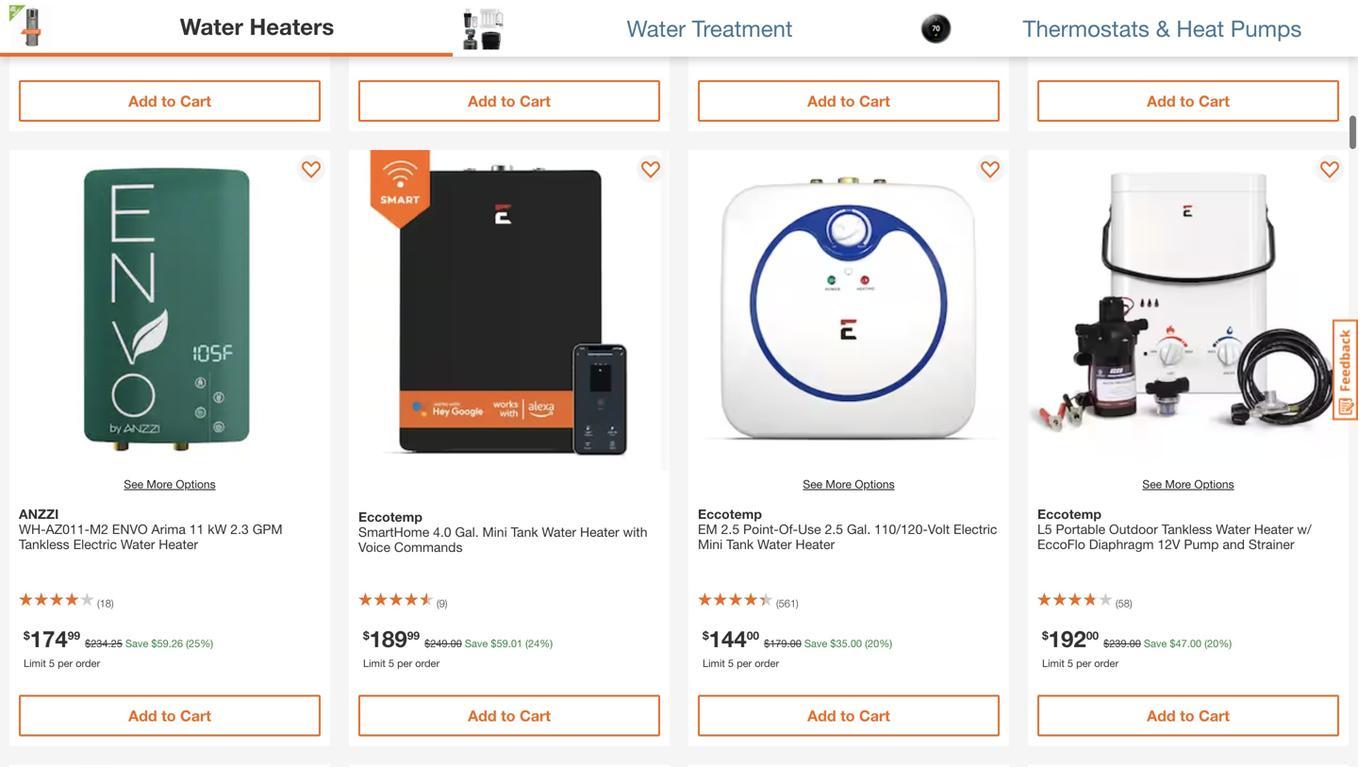 Task type: vqa. For each thing, say whether or not it's contained in the screenshot.


Task type: locate. For each thing, give the bounding box(es) containing it.
( right the 35
[[865, 637, 868, 650]]

0 horizontal spatial tank
[[511, 524, 538, 540]]

water treatment
[[627, 14, 793, 41]]

) up the $ 144 00 $ 179 . 00 save $ 35 . 00 ( 20 %) limit 5 per order on the bottom of the page
[[796, 597, 799, 610]]

water left heaters
[[180, 13, 243, 39]]

save right 249
[[465, 637, 488, 650]]

1 see more options link from the left
[[124, 476, 216, 493]]

add to cart
[[128, 92, 211, 110], [468, 92, 551, 110], [808, 92, 891, 110], [1148, 92, 1230, 110], [128, 707, 211, 725], [468, 707, 551, 725], [808, 707, 891, 725], [1148, 707, 1230, 725]]

see more options up eccotemp em 2.5 point-of-use 2.5 gal. 110/120-volt electric mini tank water heater
[[803, 477, 895, 491]]

3 see from the left
[[1143, 477, 1163, 491]]

20 right "47"
[[1208, 637, 1219, 650]]

561
[[779, 597, 796, 610]]

) for 189
[[445, 597, 448, 610]]

99 left 249
[[407, 629, 420, 642]]

1 ) from the left
[[111, 597, 114, 610]]

( right 112
[[1211, 23, 1214, 35]]

2 59 from the left
[[497, 637, 508, 650]]

1 horizontal spatial 99
[[407, 629, 420, 642]]

see more options for 192
[[1143, 477, 1235, 491]]

per inside $ 189 99 $ 249 . 00 save $ 59 . 01 ( 24 %) limit 5 per order
[[397, 657, 413, 669]]

eccotemp up eccoflo
[[1038, 506, 1102, 522]]

order down 179
[[755, 657, 780, 669]]

add
[[128, 92, 157, 110], [468, 92, 497, 110], [808, 92, 837, 110], [1148, 92, 1176, 110], [128, 707, 157, 725], [468, 707, 497, 725], [808, 707, 837, 725], [1148, 707, 1176, 725]]

0 horizontal spatial see more options
[[124, 477, 216, 491]]

%) for 189
[[540, 637, 553, 650]]

per inside $ 192 00 $ 239 . 00 save $ 47 . 00 ( 20 %) limit 5 per order
[[1077, 657, 1092, 669]]

0 horizontal spatial see
[[124, 477, 144, 491]]

. right the '239'
[[1188, 637, 1191, 650]]

per for 144
[[737, 657, 752, 669]]

0 horizontal spatial electric
[[73, 536, 117, 552]]

save for 174
[[125, 637, 148, 650]]

. right 189
[[448, 637, 451, 650]]

tankless inside anzzi wh-az011-m2 envo arima 11 kw 2.3 gpm tankless electric water heater
[[19, 536, 70, 552]]

%) inside $ 174 99 $ 234 . 25 save $ 59 . 26 ( 25 %) limit 5 per order
[[200, 637, 213, 650]]

order inside the $ 144 00 $ 179 . 00 save $ 35 . 00 ( 20 %) limit 5 per order
[[755, 657, 780, 669]]

5 for 189
[[389, 657, 394, 669]]

see more options link up eccotemp l5 portable outdoor tankless water heater w/ eccoflo diaphragm 12v pump and strainer
[[1143, 476, 1235, 493]]

( inside $ 189 99 $ 249 . 00 save $ 59 . 01 ( 24 %) limit 5 per order
[[526, 637, 528, 650]]

00 right "47"
[[1191, 637, 1202, 650]]

%) right 10 at left
[[206, 11, 219, 23]]

l10 3.0 gpm portable outdoor tankless water heater w/ eccoflo diaphragm 12v pump, strainer & shower set image
[[689, 765, 1010, 767]]

%) inside the 10 ( 22 %) limit 5
[[206, 11, 219, 23]]

options up 110/120-
[[855, 477, 895, 491]]

1 more from the left
[[147, 477, 173, 491]]

order down 249
[[415, 657, 440, 669]]

more up eccotemp em 2.5 point-of-use 2.5 gal. 110/120-volt electric mini tank water heater
[[826, 477, 852, 491]]

1 horizontal spatial mini
[[698, 536, 723, 552]]

pump
[[1185, 536, 1220, 552]]

( inside the $ 144 00 $ 179 . 00 save $ 35 . 00 ( 20 %) limit 5 per order
[[865, 637, 868, 650]]

limit for 189
[[363, 657, 386, 669]]

save for 144
[[805, 637, 828, 650]]

portable
[[1056, 521, 1106, 537]]

. right treatment at the right top of page
[[793, 11, 796, 23]]

%) inside $ 192 00 $ 239 . 00 save $ 47 . 00 ( 20 %) limit 5 per order
[[1219, 637, 1232, 650]]

1 20 from the left
[[868, 637, 880, 650]]

3 options from the left
[[1195, 477, 1235, 491]]

%) right 26
[[200, 637, 213, 650]]

1 horizontal spatial eccotemp
[[698, 506, 762, 522]]

59 inside $ 189 99 $ 249 . 00 save $ 59 . 01 ( 24 %) limit 5 per order
[[497, 637, 508, 650]]

0 horizontal spatial 2.5
[[722, 521, 740, 537]]

see more options link up arima
[[124, 476, 216, 493]]

2 horizontal spatial more
[[1166, 477, 1192, 491]]

2 20 from the left
[[1208, 637, 1219, 650]]

see more options for 174
[[124, 477, 216, 491]]

00 right 249
[[451, 637, 462, 650]]

239
[[1110, 637, 1127, 650]]

1 horizontal spatial tank
[[727, 536, 754, 552]]

5 inside $ 189 99 $ 249 . 00 save $ 59 . 01 ( 24 %) limit 5 per order
[[389, 657, 394, 669]]

mini inside eccotemp em 2.5 point-of-use 2.5 gal. 110/120-volt electric mini tank water heater
[[698, 536, 723, 552]]

1 horizontal spatial display image
[[642, 161, 661, 180]]

gpm
[[253, 521, 283, 537]]

%) inside the $ 144 00 $ 179 . 00 save $ 35 . 00 ( 20 %) limit 5 per order
[[880, 637, 893, 650]]

00 inside $ 189 99 $ 249 . 00 save $ 59 . 01 ( 24 %) limit 5 per order
[[451, 637, 462, 650]]

options for 144
[[855, 477, 895, 491]]

display image
[[302, 161, 321, 180], [642, 161, 661, 180], [1321, 161, 1340, 180]]

electric up 18 in the left of the page
[[73, 536, 117, 552]]

eccotemp up voice
[[359, 509, 423, 525]]

smarthome 4.0 gal. mini tank water heater with voice commands image
[[349, 150, 670, 471]]

80 left 30
[[1196, 23, 1208, 35]]

1 horizontal spatial gal.
[[847, 521, 871, 537]]

) for 192
[[1130, 597, 1133, 610]]

12v
[[1158, 536, 1181, 552]]

1 horizontal spatial 59
[[497, 637, 508, 650]]

2.5 right em
[[722, 521, 740, 537]]

2 horizontal spatial see more options link
[[1143, 476, 1235, 493]]

189
[[370, 625, 407, 652]]

) up $ 192 00 $ 239 . 00 save $ 47 . 00 ( 20 %) limit 5 per order
[[1130, 597, 1133, 610]]

%) inside '$ 262 00 $ 374 . 80 save $ 112 . 80 ( 30 %)'
[[1225, 23, 1238, 35]]

. left &
[[1127, 23, 1130, 35]]

per inside the $ 144 00 $ 179 . 00 save $ 35 . 00 ( 20 %) limit 5 per order
[[737, 657, 752, 669]]

47
[[1176, 637, 1188, 650]]

see up outdoor on the bottom
[[1143, 477, 1163, 491]]

eccotemp
[[698, 506, 762, 522], [1038, 506, 1102, 522], [359, 509, 423, 525]]

179
[[770, 637, 787, 650]]

25 right 26
[[189, 637, 200, 650]]

0 horizontal spatial see more options link
[[124, 476, 216, 493]]

&
[[1156, 14, 1171, 41]]

save inside $ 192 00 $ 239 . 00 save $ 47 . 00 ( 20 %) limit 5 per order
[[1144, 637, 1168, 650]]

5 for 192
[[1068, 657, 1074, 669]]

4.0
[[433, 524, 452, 540]]

1 see from the left
[[124, 477, 144, 491]]

display image for 189
[[642, 161, 661, 180]]

order inside $ 192 00 $ 239 . 00 save $ 47 . 00 ( 20 %) limit 5 per order
[[1095, 657, 1119, 669]]

more
[[147, 477, 173, 491], [826, 477, 852, 491], [1166, 477, 1192, 491]]

( inside '$ 262 00 $ 374 . 80 save $ 112 . 80 ( 30 %)'
[[1211, 23, 1214, 35]]

2.5
[[722, 521, 740, 537], [825, 521, 844, 537]]

. inside $ 1049 . limit 5 per order
[[793, 11, 796, 23]]

20 inside the $ 144 00 $ 179 . 00 save $ 35 . 00 ( 20 %) limit 5 per order
[[868, 637, 880, 650]]

( up 249
[[437, 597, 439, 610]]

water inside the eccotemp smarthome 4.0 gal. mini tank water heater with voice commands
[[542, 524, 577, 540]]

tankless inside eccotemp l5 portable outdoor tankless water heater w/ eccoflo diaphragm 12v pump and strainer
[[1162, 521, 1213, 537]]

limit
[[24, 31, 46, 43], [703, 31, 725, 43], [24, 657, 46, 669], [363, 657, 386, 669], [703, 657, 725, 669], [1043, 657, 1065, 669]]

2 horizontal spatial eccotemp
[[1038, 506, 1102, 522]]

( right "47"
[[1205, 637, 1208, 650]]

3 more from the left
[[1166, 477, 1192, 491]]

mini right 4.0
[[483, 524, 507, 540]]

) up $ 174 99 $ 234 . 25 save $ 59 . 26 ( 25 %) limit 5 per order
[[111, 597, 114, 610]]

1 see more options from the left
[[124, 477, 216, 491]]

( right 10 at left
[[192, 11, 194, 23]]

heater inside eccotemp em 2.5 point-of-use 2.5 gal. 110/120-volt electric mini tank water heater
[[796, 536, 835, 552]]

1 80 from the left
[[1130, 23, 1142, 35]]

em
[[698, 521, 718, 537]]

5
[[49, 31, 55, 43], [728, 31, 734, 43], [49, 657, 55, 669], [389, 657, 394, 669], [728, 657, 734, 669], [1068, 657, 1074, 669]]

1 horizontal spatial 25
[[189, 637, 200, 650]]

( right 01
[[526, 637, 528, 650]]

5 inside $ 174 99 $ 234 . 25 save $ 59 . 26 ( 25 %) limit 5 per order
[[49, 657, 55, 669]]

59 left 26
[[157, 637, 169, 650]]

2.5 right use
[[825, 521, 844, 537]]

save inside the $ 144 00 $ 179 . 00 save $ 35 . 00 ( 20 %) limit 5 per order
[[805, 637, 828, 650]]

0 horizontal spatial gal.
[[455, 524, 479, 540]]

22
[[194, 11, 206, 23]]

order for 174
[[76, 657, 100, 669]]

mini
[[483, 524, 507, 540], [698, 536, 723, 552]]

1 horizontal spatial tankless
[[1162, 521, 1213, 537]]

water right 12v
[[1217, 521, 1251, 537]]

99 left 234
[[68, 629, 80, 642]]

59 for 174
[[157, 637, 169, 650]]

. right 179
[[848, 637, 851, 650]]

to
[[161, 92, 176, 110], [501, 92, 516, 110], [841, 92, 855, 110], [1181, 92, 1195, 110], [161, 707, 176, 725], [501, 707, 516, 725], [841, 707, 855, 725], [1181, 707, 1195, 725]]

limit for 144
[[703, 657, 725, 669]]

( up the '239'
[[1116, 597, 1119, 610]]

2 see more options from the left
[[803, 477, 895, 491]]

( 561 )
[[777, 597, 799, 610]]

save for 192
[[1144, 637, 1168, 650]]

59 inside $ 174 99 $ 234 . 25 save $ 59 . 26 ( 25 %) limit 5 per order
[[157, 637, 169, 650]]

1 horizontal spatial 2.5
[[825, 521, 844, 537]]

display image for 174
[[302, 161, 321, 180]]

00
[[1087, 14, 1099, 27], [747, 629, 760, 642], [1087, 629, 1099, 642], [451, 637, 462, 650], [790, 637, 802, 650], [851, 637, 862, 650], [1130, 637, 1142, 650], [1191, 637, 1202, 650]]

0 horizontal spatial more
[[147, 477, 173, 491]]

thermostats
[[1024, 14, 1150, 41]]

save left the 35
[[805, 637, 828, 650]]

save left 112
[[1144, 23, 1168, 35]]

1 horizontal spatial see more options
[[803, 477, 895, 491]]

%)
[[206, 11, 219, 23], [1225, 23, 1238, 35], [200, 637, 213, 650], [540, 637, 553, 650], [880, 637, 893, 650], [1219, 637, 1232, 650]]

%) right "47"
[[1219, 637, 1232, 650]]

3 see more options from the left
[[1143, 477, 1235, 491]]

gal. right 4.0
[[455, 524, 479, 540]]

gal. left 110/120-
[[847, 521, 871, 537]]

3 ) from the left
[[796, 597, 799, 610]]

limit inside $ 189 99 $ 249 . 00 save $ 59 . 01 ( 24 %) limit 5 per order
[[363, 657, 386, 669]]

20 right the 35
[[868, 637, 880, 650]]

save inside '$ 262 00 $ 374 . 80 save $ 112 . 80 ( 30 %)'
[[1144, 23, 1168, 35]]

water inside eccotemp em 2.5 point-of-use 2.5 gal. 110/120-volt electric mini tank water heater
[[758, 536, 792, 552]]

options up 11
[[176, 477, 216, 491]]

10 ( 22 %) limit 5
[[24, 11, 219, 43]]

%) inside $ 189 99 $ 249 . 00 save $ 59 . 01 ( 24 %) limit 5 per order
[[540, 637, 553, 650]]

heater right point-
[[796, 536, 835, 552]]

options up eccotemp l5 portable outdoor tankless water heater w/ eccoflo diaphragm 12v pump and strainer
[[1195, 477, 1235, 491]]

1 horizontal spatial 80
[[1196, 23, 1208, 35]]

0 horizontal spatial options
[[176, 477, 216, 491]]

99 inside $ 189 99 $ 249 . 00 save $ 59 . 01 ( 24 %) limit 5 per order
[[407, 629, 420, 642]]

order for 144
[[755, 657, 780, 669]]

3 see more options link from the left
[[1143, 476, 1235, 493]]

w/
[[1298, 521, 1312, 537]]

80
[[1130, 23, 1142, 35], [1196, 23, 1208, 35]]

80 right 374
[[1130, 23, 1142, 35]]

( inside $ 192 00 $ 239 . 00 save $ 47 . 00 ( 20 %) limit 5 per order
[[1205, 637, 1208, 650]]

) for 174
[[111, 597, 114, 610]]

0 horizontal spatial mini
[[483, 524, 507, 540]]

262
[[1049, 10, 1087, 37]]

electric
[[954, 521, 998, 537], [73, 536, 117, 552]]

tankless down anzzi
[[19, 536, 70, 552]]

99 save $ 156
[[456, 11, 520, 23]]

water
[[180, 13, 243, 39], [627, 14, 686, 41], [1217, 521, 1251, 537], [542, 524, 577, 540], [121, 536, 155, 552], [758, 536, 792, 552]]

heater left kw
[[159, 536, 198, 552]]

1 horizontal spatial see
[[803, 477, 823, 491]]

tank right em
[[727, 536, 754, 552]]

20
[[868, 637, 880, 650], [1208, 637, 1219, 650]]

more up anzzi wh-az011-m2 envo arima 11 kw 2.3 gpm tankless electric water heater
[[147, 477, 173, 491]]

59
[[157, 637, 169, 650], [497, 637, 508, 650]]

per for 174
[[58, 657, 73, 669]]

save right 234
[[125, 637, 148, 650]]

99
[[456, 11, 468, 23], [68, 629, 80, 642], [407, 629, 420, 642]]

%) right heat
[[1225, 23, 1238, 35]]

1 59 from the left
[[157, 637, 169, 650]]

see up use
[[803, 477, 823, 491]]

0 horizontal spatial display image
[[302, 161, 321, 180]]

electric right volt
[[954, 521, 998, 537]]

thermostats & heat pumps
[[1024, 14, 1302, 41]]

.
[[793, 11, 796, 23], [1127, 23, 1130, 35], [1194, 23, 1196, 35], [108, 637, 111, 650], [169, 637, 172, 650], [448, 637, 451, 650], [508, 637, 511, 650], [787, 637, 790, 650], [848, 637, 851, 650], [1127, 637, 1130, 650], [1188, 637, 1191, 650]]

eccotemp left of-
[[698, 506, 762, 522]]

mini left point-
[[698, 536, 723, 552]]

water left treatment at the right top of page
[[627, 14, 686, 41]]

eccotemp inside eccotemp l5 portable outdoor tankless water heater w/ eccoflo diaphragm 12v pump and strainer
[[1038, 506, 1102, 522]]

(
[[192, 11, 194, 23], [1211, 23, 1214, 35], [97, 597, 100, 610], [437, 597, 439, 610], [777, 597, 779, 610], [1116, 597, 1119, 610], [186, 637, 189, 650], [526, 637, 528, 650], [865, 637, 868, 650], [1205, 637, 1208, 650]]

tankless left the and
[[1162, 521, 1213, 537]]

2 2.5 from the left
[[825, 521, 844, 537]]

save inside $ 189 99 $ 249 . 00 save $ 59 . 01 ( 24 %) limit 5 per order
[[465, 637, 488, 650]]

heaters
[[250, 13, 334, 39]]

water left use
[[758, 536, 792, 552]]

20 inside $ 192 00 $ 239 . 00 save $ 47 . 00 ( 20 %) limit 5 per order
[[1208, 637, 1219, 650]]

save inside $ 174 99 $ 234 . 25 save $ 59 . 26 ( 25 %) limit 5 per order
[[125, 637, 148, 650]]

gal.
[[847, 521, 871, 537], [455, 524, 479, 540]]

heater left w/ at the bottom right of page
[[1255, 521, 1294, 537]]

2 horizontal spatial 99
[[456, 11, 468, 23]]

156
[[503, 11, 520, 23]]

2 display image from the left
[[642, 161, 661, 180]]

see more options link
[[124, 476, 216, 493], [803, 476, 895, 493], [1143, 476, 1235, 493]]

99 for 189
[[407, 629, 420, 642]]

. down the ( 561 )
[[787, 637, 790, 650]]

$ 1049 . limit 5 per order
[[703, 11, 796, 43]]

0 horizontal spatial 59
[[157, 637, 169, 650]]

2 more from the left
[[826, 477, 852, 491]]

eccotemp inside the eccotemp smarthome 4.0 gal. mini tank water heater with voice commands
[[359, 509, 423, 525]]

2 see more options link from the left
[[803, 476, 895, 493]]

see up envo
[[124, 477, 144, 491]]

limit inside the $ 144 00 $ 179 . 00 save $ 35 . 00 ( 20 %) limit 5 per order
[[703, 657, 725, 669]]

tank
[[511, 524, 538, 540], [727, 536, 754, 552]]

options
[[176, 477, 216, 491], [855, 477, 895, 491], [1195, 477, 1235, 491]]

. right 234
[[169, 637, 172, 650]]

add to cart button
[[19, 80, 321, 122], [359, 80, 661, 122], [698, 80, 1000, 122], [1038, 80, 1340, 122], [19, 695, 321, 736], [359, 695, 661, 736], [698, 695, 1000, 736], [1038, 695, 1340, 736]]

0 horizontal spatial tankless
[[19, 536, 70, 552]]

1 horizontal spatial 20
[[1208, 637, 1219, 650]]

0 horizontal spatial 20
[[868, 637, 880, 650]]

with
[[623, 524, 648, 540]]

see more options up eccotemp l5 portable outdoor tankless water heater w/ eccoflo diaphragm 12v pump and strainer
[[1143, 477, 1235, 491]]

99 inside $ 174 99 $ 234 . 25 save $ 59 . 26 ( 25 %) limit 5 per order
[[68, 629, 80, 642]]

2 horizontal spatial see
[[1143, 477, 1163, 491]]

save for 262
[[1144, 23, 1168, 35]]

1 options from the left
[[176, 477, 216, 491]]

25 right 234
[[111, 637, 123, 650]]

5 inside the $ 144 00 $ 179 . 00 save $ 35 . 00 ( 20 %) limit 5 per order
[[728, 657, 734, 669]]

. down ( 18 )
[[108, 637, 111, 650]]

save
[[471, 11, 494, 23], [1144, 23, 1168, 35], [125, 637, 148, 650], [465, 637, 488, 650], [805, 637, 828, 650], [1144, 637, 1168, 650]]

%) for 174
[[200, 637, 213, 650]]

00 right the '239'
[[1130, 637, 1142, 650]]

heater inside eccotemp l5 portable outdoor tankless water heater w/ eccoflo diaphragm 12v pump and strainer
[[1255, 521, 1294, 537]]

%) for 262
[[1225, 23, 1238, 35]]

3 display image from the left
[[1321, 161, 1340, 180]]

%) right the 35
[[880, 637, 893, 650]]

00 right 179
[[790, 637, 802, 650]]

see more options
[[124, 477, 216, 491], [803, 477, 895, 491], [1143, 477, 1235, 491]]

5 inside the 10 ( 22 %) limit 5
[[49, 31, 55, 43]]

see more options link up eccotemp em 2.5 point-of-use 2.5 gal. 110/120-volt electric mini tank water heater
[[803, 476, 895, 493]]

water right m2
[[121, 536, 155, 552]]

1 horizontal spatial electric
[[954, 521, 998, 537]]

save left 156 at the top left
[[471, 11, 494, 23]]

( right 26
[[186, 637, 189, 650]]

$ 192 00 $ 239 . 00 save $ 47 . 00 ( 20 %) limit 5 per order
[[1043, 625, 1232, 669]]

2 horizontal spatial see more options
[[1143, 477, 1235, 491]]

more for 174
[[147, 477, 173, 491]]

0 horizontal spatial 25
[[111, 637, 123, 650]]

order down 1049
[[755, 31, 780, 43]]

99 left 156 at the top left
[[456, 11, 468, 23]]

eccotemp inside eccotemp em 2.5 point-of-use 2.5 gal. 110/120-volt electric mini tank water heater
[[698, 506, 762, 522]]

order down 234
[[76, 657, 100, 669]]

1 horizontal spatial see more options link
[[803, 476, 895, 493]]

order inside $ 189 99 $ 249 . 00 save $ 59 . 01 ( 24 %) limit 5 per order
[[415, 657, 440, 669]]

00 left the '239'
[[1087, 629, 1099, 642]]

luxe 1.85 gpm 52000 btu outdoor portable gas tankless water heater with led display image
[[1029, 765, 1349, 767]]

. left 24
[[508, 637, 511, 650]]

save left "47"
[[1144, 637, 1168, 650]]

pumps
[[1231, 14, 1302, 41]]

and
[[1223, 536, 1245, 552]]

commands
[[394, 539, 463, 555]]

options for 192
[[1195, 477, 1235, 491]]

per inside $ 174 99 $ 234 . 25 save $ 59 . 26 ( 25 %) limit 5 per order
[[58, 657, 73, 669]]

tankless
[[1162, 521, 1213, 537], [19, 536, 70, 552]]

) up 249
[[445, 597, 448, 610]]

save for 189
[[465, 637, 488, 650]]

0 horizontal spatial eccotemp
[[359, 509, 423, 525]]

59 left 01
[[497, 637, 508, 650]]

az011-
[[46, 521, 90, 537]]

234
[[91, 637, 108, 650]]

)
[[111, 597, 114, 610], [445, 597, 448, 610], [796, 597, 799, 610], [1130, 597, 1133, 610]]

) for 144
[[796, 597, 799, 610]]

0 horizontal spatial 99
[[68, 629, 80, 642]]

order inside $ 1049 . limit 5 per order
[[755, 31, 780, 43]]

limit inside the 10 ( 22 %) limit 5
[[24, 31, 46, 43]]

tank right 4.0
[[511, 524, 538, 540]]

2 horizontal spatial options
[[1195, 477, 1235, 491]]

5 inside $ 1049 . limit 5 per order
[[728, 31, 734, 43]]

1 display image from the left
[[302, 161, 321, 180]]

%) right 01
[[540, 637, 553, 650]]

point-
[[744, 521, 779, 537]]

limit inside $ 192 00 $ 239 . 00 save $ 47 . 00 ( 20 %) limit 5 per order
[[1043, 657, 1065, 669]]

0 horizontal spatial 80
[[1130, 23, 1142, 35]]

water left with
[[542, 524, 577, 540]]

more up eccotemp l5 portable outdoor tankless water heater w/ eccoflo diaphragm 12v pump and strainer
[[1166, 477, 1192, 491]]

5 for 144
[[728, 657, 734, 669]]

2 options from the left
[[855, 477, 895, 491]]

1 horizontal spatial more
[[826, 477, 852, 491]]

00 left 374
[[1087, 14, 1099, 27]]

display image for 192
[[1321, 161, 1340, 180]]

voice
[[359, 539, 391, 555]]

heater left with
[[580, 524, 620, 540]]

limit inside $ 174 99 $ 234 . 25 save $ 59 . 26 ( 25 %) limit 5 per order
[[24, 657, 46, 669]]

see for 174
[[124, 477, 144, 491]]

1 horizontal spatial options
[[855, 477, 895, 491]]

4 ) from the left
[[1130, 597, 1133, 610]]

5 inside $ 192 00 $ 239 . 00 save $ 47 . 00 ( 20 %) limit 5 per order
[[1068, 657, 1074, 669]]

2 see from the left
[[803, 477, 823, 491]]

order inside $ 174 99 $ 234 . 25 save $ 59 . 26 ( 25 %) limit 5 per order
[[76, 657, 100, 669]]

order down the '239'
[[1095, 657, 1119, 669]]

heater
[[1255, 521, 1294, 537], [580, 524, 620, 540], [159, 536, 198, 552], [796, 536, 835, 552]]

2 horizontal spatial display image
[[1321, 161, 1340, 180]]

2 ) from the left
[[445, 597, 448, 610]]



Task type: describe. For each thing, give the bounding box(es) containing it.
00 right the 35
[[851, 637, 862, 650]]

display image
[[981, 161, 1000, 180]]

1 2.5 from the left
[[722, 521, 740, 537]]

heater inside the eccotemp smarthome 4.0 gal. mini tank water heater with voice commands
[[580, 524, 620, 540]]

2 25 from the left
[[189, 637, 200, 650]]

9
[[439, 597, 445, 610]]

see more options for 144
[[803, 477, 895, 491]]

tank inside eccotemp em 2.5 point-of-use 2.5 gal. 110/120-volt electric mini tank water heater
[[727, 536, 754, 552]]

( up 234
[[97, 597, 100, 610]]

( inside the 10 ( 22 %) limit 5
[[192, 11, 194, 23]]

gal. inside the eccotemp smarthome 4.0 gal. mini tank water heater with voice commands
[[455, 524, 479, 540]]

. left 30
[[1194, 23, 1196, 35]]

kw
[[208, 521, 227, 537]]

eccotemp for 144
[[698, 506, 762, 522]]

eccotemp em 2.5 point-of-use 2.5 gal. 110/120-volt electric mini tank water heater
[[698, 506, 998, 552]]

eccotemp l5 portable outdoor tankless water heater w/ eccoflo diaphragm 12v pump and strainer
[[1038, 506, 1312, 552]]

( 9 )
[[437, 597, 448, 610]]

249
[[430, 637, 448, 650]]

110/120-
[[875, 521, 928, 537]]

eccotemp for 192
[[1038, 506, 1102, 522]]

$ inside $ 1049 . limit 5 per order
[[764, 11, 770, 23]]

per for 192
[[1077, 657, 1092, 669]]

arima
[[152, 521, 186, 537]]

eccoflo
[[1038, 536, 1086, 552]]

$ 174 99 $ 234 . 25 save $ 59 . 26 ( 25 %) limit 5 per order
[[24, 625, 213, 669]]

per inside $ 1049 . limit 5 per order
[[737, 31, 752, 43]]

$ 189 99 $ 249 . 00 save $ 59 . 01 ( 24 %) limit 5 per order
[[363, 625, 553, 669]]

water heaters
[[180, 13, 334, 39]]

strainer
[[1249, 536, 1295, 552]]

use
[[798, 521, 822, 537]]

water heaters button
[[0, 0, 453, 57]]

11
[[189, 521, 204, 537]]

see for 144
[[803, 477, 823, 491]]

112
[[1176, 23, 1194, 35]]

l5
[[1038, 521, 1053, 537]]

eccotemp smarthome 4.0 gal. mini tank water heater with voice commands
[[359, 509, 648, 555]]

order for 189
[[415, 657, 440, 669]]

volt
[[928, 521, 950, 537]]

heat
[[1177, 14, 1225, 41]]

of-
[[779, 521, 798, 537]]

see more options link for 144
[[803, 476, 895, 493]]

2 80 from the left
[[1196, 23, 1208, 35]]

. down the "( 58 )" on the right bottom
[[1127, 637, 1130, 650]]

options for 174
[[176, 477, 216, 491]]

$ 262 00 $ 374 . 80 save $ 112 . 80 ( 30 %)
[[1043, 10, 1238, 37]]

1049
[[770, 11, 793, 23]]

see for 192
[[1143, 477, 1163, 491]]

heater inside anzzi wh-az011-m2 envo arima 11 kw 2.3 gpm tankless electric water heater
[[159, 536, 198, 552]]

99 for 174
[[68, 629, 80, 642]]

( up 179
[[777, 597, 779, 610]]

00 left 179
[[747, 629, 760, 642]]

%) for 144
[[880, 637, 893, 650]]

( inside $ 174 99 $ 234 . 25 save $ 59 . 26 ( 25 %) limit 5 per order
[[186, 637, 189, 650]]

20 for 144
[[868, 637, 880, 650]]

gal. inside eccotemp em 2.5 point-of-use 2.5 gal. 110/120-volt electric mini tank water heater
[[847, 521, 871, 537]]

26
[[172, 637, 183, 650]]

192
[[1049, 625, 1087, 652]]

20 for 192
[[1208, 637, 1219, 650]]

electric inside anzzi wh-az011-m2 envo arima 11 kw 2.3 gpm tankless electric water heater
[[73, 536, 117, 552]]

see more options link for 192
[[1143, 476, 1235, 493]]

l10 3.0 gpm portable 75,000 btu liquid propane outdoor tankless water heater image
[[9, 765, 330, 767]]

water heaters image
[[9, 5, 52, 48]]

see more options link for 174
[[124, 476, 216, 493]]

10
[[177, 11, 189, 23]]

feedback link image
[[1333, 319, 1359, 421]]

treatment
[[692, 14, 793, 41]]

59 for 189
[[497, 637, 508, 650]]

2.3
[[231, 521, 249, 537]]

wh-
[[19, 521, 46, 537]]

wh-az011-m2 envo arima 11 kw 2.3 gpm tankless electric water heater image
[[9, 150, 330, 471]]

35
[[837, 637, 848, 650]]

30
[[1214, 23, 1225, 35]]

em 2.5 point-of-use 2.5 gal. 110/120-volt electric mini tank water heater image
[[689, 150, 1010, 471]]

24
[[528, 637, 540, 650]]

58
[[1119, 597, 1130, 610]]

smarthome
[[359, 524, 430, 540]]

01
[[511, 637, 523, 650]]

l10 3.0 gpm portable outdoor tankless water heater w/ shower set image
[[349, 765, 670, 767]]

envo
[[112, 521, 148, 537]]

$ 144 00 $ 179 . 00 save $ 35 . 00 ( 20 %) limit 5 per order
[[703, 625, 893, 669]]

more for 144
[[826, 477, 852, 491]]

limit inside $ 1049 . limit 5 per order
[[703, 31, 725, 43]]

tank inside the eccotemp smarthome 4.0 gal. mini tank water heater with voice commands
[[511, 524, 538, 540]]

anzzi
[[19, 506, 59, 522]]

water inside anzzi wh-az011-m2 envo arima 11 kw 2.3 gpm tankless electric water heater
[[121, 536, 155, 552]]

l5 portable outdoor tankless water heater w/ eccoflo diaphragm 12v pump and strainer image
[[1029, 150, 1349, 471]]

electric inside eccotemp em 2.5 point-of-use 2.5 gal. 110/120-volt electric mini tank water heater
[[954, 521, 998, 537]]

( 18 )
[[97, 597, 114, 610]]

%) for 192
[[1219, 637, 1232, 650]]

( 58 )
[[1116, 597, 1133, 610]]

limit for 192
[[1043, 657, 1065, 669]]

thermostats & heat pumps button
[[906, 0, 1359, 57]]

order for 192
[[1095, 657, 1119, 669]]

174
[[30, 625, 68, 652]]

outdoor
[[1110, 521, 1159, 537]]

thermostats & heat pumps image
[[915, 7, 958, 50]]

144
[[709, 625, 747, 652]]

1 25 from the left
[[111, 637, 123, 650]]

374
[[1110, 23, 1127, 35]]

diaphragm
[[1090, 536, 1154, 552]]

m2
[[90, 521, 108, 537]]

water treatment button
[[453, 0, 906, 57]]

per for 189
[[397, 657, 413, 669]]

anzzi wh-az011-m2 envo arima 11 kw 2.3 gpm tankless electric water heater
[[19, 506, 283, 552]]

eccotemp for 189
[[359, 509, 423, 525]]

00 inside '$ 262 00 $ 374 . 80 save $ 112 . 80 ( 30 %)'
[[1087, 14, 1099, 27]]

limit for 174
[[24, 657, 46, 669]]

water inside eccotemp l5 portable outdoor tankless water heater w/ eccoflo diaphragm 12v pump and strainer
[[1217, 521, 1251, 537]]

5 for 174
[[49, 657, 55, 669]]

18
[[100, 597, 111, 610]]

water treatment image
[[462, 7, 505, 50]]

more for 192
[[1166, 477, 1192, 491]]

mini inside the eccotemp smarthome 4.0 gal. mini tank water heater with voice commands
[[483, 524, 507, 540]]



